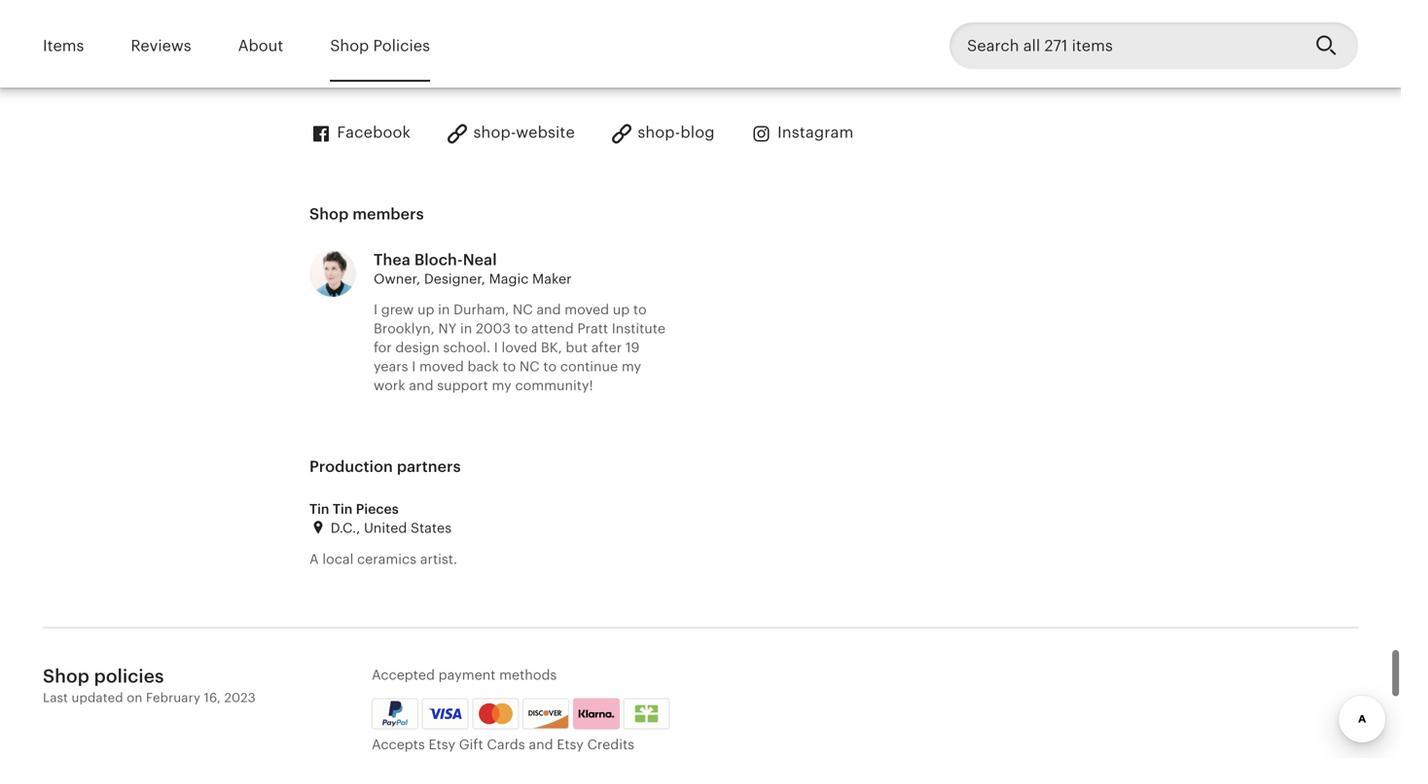 Task type: describe. For each thing, give the bounding box(es) containing it.
2003
[[476, 321, 511, 336]]

neal
[[463, 251, 497, 268]]

bk,
[[541, 340, 562, 355]]

partners
[[397, 458, 461, 475]]

reviews link
[[131, 23, 191, 69]]

0 vertical spatial moved
[[565, 302, 610, 317]]

website
[[516, 124, 575, 141]]

grew
[[381, 302, 414, 317]]

items link
[[43, 23, 84, 69]]

shop-website link
[[446, 122, 575, 145]]

bloch-
[[415, 251, 463, 268]]

shop for policies
[[43, 666, 90, 687]]

d.c.,
[[331, 520, 360, 536]]

accepts
[[372, 737, 425, 752]]

about link
[[238, 23, 284, 69]]

ny
[[439, 321, 457, 336]]

to up 'institute'
[[634, 302, 647, 317]]

instagram
[[778, 124, 854, 141]]

Search all 271 items text field
[[950, 23, 1301, 69]]

payment
[[439, 667, 496, 683]]

0 horizontal spatial in
[[438, 302, 450, 317]]

1 etsy from the left
[[429, 737, 456, 752]]

discover image
[[524, 702, 571, 731]]

work
[[374, 378, 406, 394]]

support
[[437, 378, 489, 394]]

shop- for blog
[[638, 124, 681, 141]]

gift
[[459, 737, 484, 752]]

2 up from the left
[[613, 302, 630, 317]]

klarna image
[[573, 698, 620, 730]]

thea bloch-neal owner, designer, magic maker
[[374, 251, 572, 286]]

methods
[[500, 667, 557, 683]]

0 vertical spatial and
[[537, 302, 561, 317]]

design
[[396, 340, 440, 355]]

durham,
[[454, 302, 509, 317]]

0 vertical spatial nc
[[513, 302, 533, 317]]

to down "loved"
[[503, 359, 516, 374]]

institute
[[612, 321, 666, 336]]

attend
[[532, 321, 574, 336]]

pieces
[[356, 501, 399, 517]]

to up "loved"
[[515, 321, 528, 336]]

after
[[592, 340, 622, 355]]

shop-website
[[474, 124, 575, 141]]

2 etsy from the left
[[557, 737, 584, 752]]

for
[[374, 340, 392, 355]]

1 up from the left
[[418, 302, 435, 317]]

owner,
[[374, 271, 421, 286]]

credits
[[588, 737, 635, 752]]

states
[[411, 520, 452, 536]]

on
[[127, 691, 143, 705]]

policies
[[373, 37, 430, 55]]

maker
[[533, 271, 572, 286]]

1 vertical spatial i
[[494, 340, 498, 355]]

brooklyn,
[[374, 321, 435, 336]]

about
[[238, 37, 284, 55]]



Task type: locate. For each thing, give the bounding box(es) containing it.
1 vertical spatial shop
[[310, 205, 349, 223]]

1 horizontal spatial shop-
[[638, 124, 681, 141]]

instagram link
[[750, 122, 854, 145]]

mastercard image
[[476, 701, 516, 727]]

shop inside shop policies last updated on february 16, 2023
[[43, 666, 90, 687]]

0 horizontal spatial my
[[492, 378, 512, 394]]

shop policies
[[330, 37, 430, 55]]

cards
[[487, 737, 525, 752]]

shop inside shop policies link
[[330, 37, 369, 55]]

facebook link
[[310, 122, 411, 145]]

etsy down discover icon
[[557, 737, 584, 752]]

2 horizontal spatial i
[[494, 340, 498, 355]]

i down design
[[412, 359, 416, 374]]

0 vertical spatial i
[[374, 302, 378, 317]]

shop- for website
[[474, 124, 516, 141]]

2 vertical spatial and
[[529, 737, 554, 752]]

in up ny
[[438, 302, 450, 317]]

designer,
[[424, 271, 486, 286]]

accepted payment methods
[[372, 667, 557, 683]]

0 vertical spatial my
[[622, 359, 642, 374]]

1 horizontal spatial in
[[460, 321, 472, 336]]

visa image
[[429, 705, 462, 723]]

back
[[468, 359, 499, 374]]

february
[[146, 691, 201, 705]]

1 vertical spatial my
[[492, 378, 512, 394]]

accepts etsy gift cards and etsy credits
[[372, 737, 635, 752]]

to down 'bk,'
[[544, 359, 557, 374]]

and
[[537, 302, 561, 317], [409, 378, 434, 394], [529, 737, 554, 752]]

my down 19 on the left top
[[622, 359, 642, 374]]

1 vertical spatial nc
[[520, 359, 540, 374]]

blog
[[681, 124, 715, 141]]

shop- inside 'link'
[[638, 124, 681, 141]]

reviews
[[131, 37, 191, 55]]

nc down "loved"
[[520, 359, 540, 374]]

updated
[[72, 691, 123, 705]]

0 horizontal spatial tin
[[310, 501, 330, 517]]

0 horizontal spatial shop-
[[474, 124, 516, 141]]

my down back
[[492, 378, 512, 394]]

1 horizontal spatial my
[[622, 359, 642, 374]]

in right ny
[[460, 321, 472, 336]]

shop up 'last'
[[43, 666, 90, 687]]

shop left policies
[[330, 37, 369, 55]]

ceramics
[[357, 551, 417, 567]]

i down 2003
[[494, 340, 498, 355]]

production
[[310, 458, 393, 475]]

etsy left gift
[[429, 737, 456, 752]]

accepted
[[372, 667, 435, 683]]

shop for members
[[310, 205, 349, 223]]

loved
[[502, 340, 538, 355]]

2 vertical spatial shop
[[43, 666, 90, 687]]

in
[[438, 302, 450, 317], [460, 321, 472, 336]]

2023
[[224, 691, 256, 705]]

16,
[[204, 691, 221, 705]]

shop policies link
[[330, 23, 430, 69]]

d.c., united states
[[327, 520, 452, 536]]

artist.
[[420, 551, 458, 567]]

1 horizontal spatial up
[[613, 302, 630, 317]]

moved up support
[[420, 359, 464, 374]]

my
[[622, 359, 642, 374], [492, 378, 512, 394]]

1 horizontal spatial i
[[412, 359, 416, 374]]

thea
[[374, 251, 411, 268]]

community!
[[515, 378, 594, 394]]

0 vertical spatial in
[[438, 302, 450, 317]]

1 horizontal spatial etsy
[[557, 737, 584, 752]]

local
[[323, 551, 354, 567]]

united
[[364, 520, 407, 536]]

etsy
[[429, 737, 456, 752], [557, 737, 584, 752]]

shop
[[330, 37, 369, 55], [310, 205, 349, 223], [43, 666, 90, 687]]

nc
[[513, 302, 533, 317], [520, 359, 540, 374]]

shop policies last updated on february 16, 2023
[[43, 666, 256, 705]]

1 shop- from the left
[[474, 124, 516, 141]]

shop for policies
[[330, 37, 369, 55]]

years
[[374, 359, 408, 374]]

members
[[353, 205, 424, 223]]

shop-blog
[[638, 124, 715, 141]]

1 horizontal spatial moved
[[565, 302, 610, 317]]

to
[[634, 302, 647, 317], [515, 321, 528, 336], [503, 359, 516, 374], [544, 359, 557, 374]]

0 horizontal spatial up
[[418, 302, 435, 317]]

1 tin from the left
[[310, 501, 330, 517]]

2 vertical spatial i
[[412, 359, 416, 374]]

i left grew
[[374, 302, 378, 317]]

0 horizontal spatial moved
[[420, 359, 464, 374]]

up up 'institute'
[[613, 302, 630, 317]]

production partners
[[310, 458, 461, 475]]

items
[[43, 37, 84, 55]]

tin
[[310, 501, 330, 517], [333, 501, 353, 517]]

policies
[[94, 666, 164, 687]]

and down discover icon
[[529, 737, 554, 752]]

paypal image
[[375, 701, 416, 727]]

1 vertical spatial and
[[409, 378, 434, 394]]

2 shop- from the left
[[638, 124, 681, 141]]

up right grew
[[418, 302, 435, 317]]

school.
[[443, 340, 491, 355]]

0 horizontal spatial i
[[374, 302, 378, 317]]

shop-blog link
[[610, 122, 715, 145]]

2 tin from the left
[[333, 501, 353, 517]]

but
[[566, 340, 588, 355]]

nc down magic at the left top of page
[[513, 302, 533, 317]]

and right work
[[409, 378, 434, 394]]

magic
[[489, 271, 529, 286]]

0 vertical spatial shop
[[330, 37, 369, 55]]

19
[[626, 340, 640, 355]]

giftcard image
[[630, 705, 664, 723]]

tin tin pieces
[[310, 501, 399, 517]]

1 vertical spatial in
[[460, 321, 472, 336]]

shop left members
[[310, 205, 349, 223]]

shop-
[[474, 124, 516, 141], [638, 124, 681, 141]]

tin up d.c.,
[[333, 501, 353, 517]]

last
[[43, 691, 68, 705]]

a
[[310, 551, 319, 567]]

up
[[418, 302, 435, 317], [613, 302, 630, 317]]

1 horizontal spatial tin
[[333, 501, 353, 517]]

moved up pratt
[[565, 302, 610, 317]]

and up attend on the left top of page
[[537, 302, 561, 317]]

facebook
[[337, 124, 411, 141]]

0 horizontal spatial etsy
[[429, 737, 456, 752]]

i grew up in durham, nc and moved up to brooklyn, ny in 2003 to attend pratt institute for design school. i loved bk, but after 19 years i moved back to nc to continue my work and support my community!
[[374, 302, 666, 394]]

moved
[[565, 302, 610, 317], [420, 359, 464, 374]]

continue
[[561, 359, 618, 374]]

tin up a
[[310, 501, 330, 517]]

pratt
[[578, 321, 609, 336]]

a local ceramics artist.
[[310, 551, 458, 567]]

i
[[374, 302, 378, 317], [494, 340, 498, 355], [412, 359, 416, 374]]

shop members
[[310, 205, 424, 223]]

1 vertical spatial moved
[[420, 359, 464, 374]]



Task type: vqa. For each thing, say whether or not it's contained in the screenshot.
'2023.'
no



